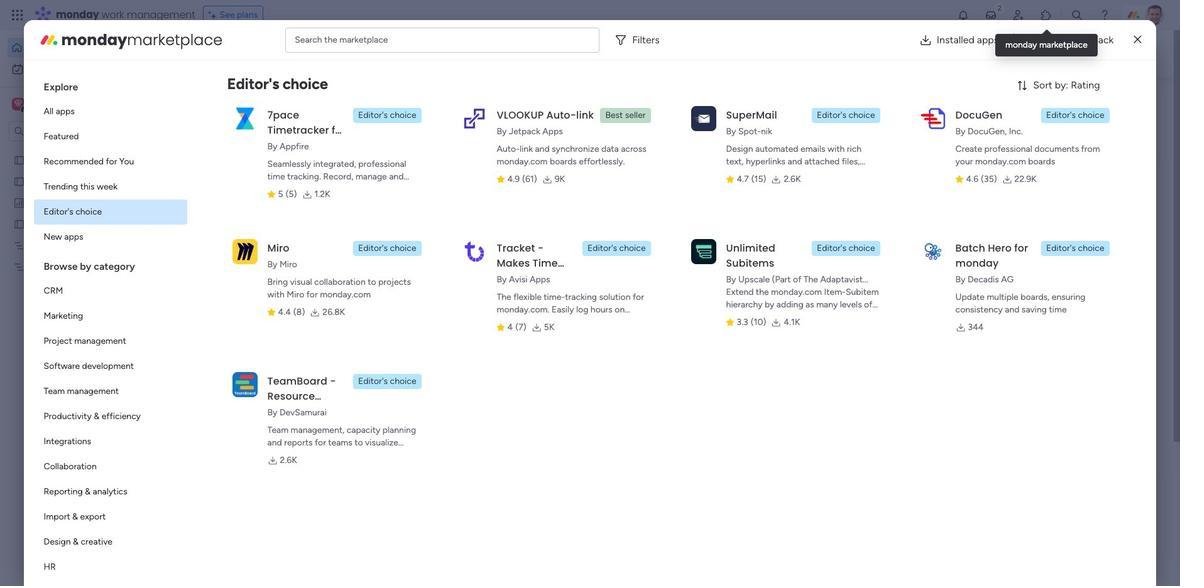 Task type: locate. For each thing, give the bounding box(es) containing it.
0 vertical spatial circle o image
[[954, 150, 962, 159]]

search everything image
[[1071, 9, 1083, 21]]

add to favorites image
[[648, 230, 661, 242], [870, 230, 883, 242]]

add to favorites image for the bottom public dashboard icon
[[870, 230, 883, 242]]

circle o image up circle o image
[[954, 166, 962, 175]]

0 horizontal spatial add to favorites image
[[648, 230, 661, 242]]

add to favorites image for middle public board image
[[648, 230, 661, 242]]

1 add to favorites image from the left
[[648, 230, 661, 242]]

0 vertical spatial public dashboard image
[[13, 197, 25, 209]]

1 horizontal spatial monday marketplace image
[[1040, 9, 1052, 21]]

public dashboard image
[[13, 197, 25, 209], [691, 229, 705, 243]]

0 horizontal spatial component image
[[469, 249, 481, 260]]

1 horizontal spatial dapulse x slim image
[[1134, 32, 1141, 47]]

notifications image
[[957, 9, 970, 21]]

invite members image
[[1012, 9, 1025, 21]]

0 vertical spatial heading
[[34, 70, 187, 99]]

2 component image from the left
[[691, 249, 702, 260]]

public board image
[[13, 175, 25, 187], [469, 229, 483, 243], [248, 383, 261, 397]]

circle o image
[[954, 150, 962, 159], [954, 166, 962, 175]]

circle o image down check circle icon
[[954, 150, 962, 159]]

0 vertical spatial public board image
[[13, 175, 25, 187]]

public board image inside quick search results list box
[[248, 229, 261, 243]]

component image
[[469, 249, 481, 260], [691, 249, 702, 260]]

2 add to favorites image from the left
[[870, 230, 883, 242]]

2 image
[[994, 1, 1005, 15]]

1 horizontal spatial add to favorites image
[[870, 230, 883, 242]]

1 horizontal spatial component image
[[691, 249, 702, 260]]

workspace image
[[14, 97, 23, 111]]

1 vertical spatial dapulse x slim image
[[1105, 91, 1120, 106]]

app logo image
[[232, 106, 257, 131], [462, 106, 487, 131], [691, 106, 716, 131], [920, 106, 945, 131], [920, 239, 945, 264], [232, 239, 257, 264], [462, 239, 487, 264], [691, 239, 716, 264], [232, 372, 257, 398]]

2 heading from the top
[[34, 250, 187, 279]]

1 vertical spatial heading
[[34, 250, 187, 279]]

2 horizontal spatial public board image
[[469, 229, 483, 243]]

quick search results list box
[[232, 117, 905, 438]]

1 vertical spatial public dashboard image
[[691, 229, 705, 243]]

close recently visited image
[[232, 102, 247, 117]]

option
[[8, 38, 153, 58], [8, 59, 153, 79], [34, 99, 187, 124], [34, 124, 187, 150], [0, 149, 160, 151], [34, 150, 187, 175], [34, 175, 187, 200], [34, 200, 187, 225], [34, 225, 187, 250], [34, 279, 187, 304], [34, 304, 187, 329], [34, 329, 187, 354], [34, 354, 187, 380], [34, 380, 187, 405], [34, 405, 187, 430], [34, 430, 187, 455], [34, 455, 187, 480], [34, 480, 187, 505], [34, 505, 187, 530], [34, 530, 187, 555], [34, 555, 187, 581]]

1 horizontal spatial public dashboard image
[[691, 229, 705, 243]]

monday marketplace image
[[1040, 9, 1052, 21], [39, 30, 59, 50]]

workspace selection element
[[12, 97, 105, 113]]

0 vertical spatial monday marketplace image
[[1040, 9, 1052, 21]]

see plans image
[[208, 8, 220, 22]]

0 horizontal spatial monday marketplace image
[[39, 30, 59, 50]]

terry turtle image
[[1145, 5, 1165, 25]]

1 horizontal spatial public board image
[[248, 383, 261, 397]]

1 vertical spatial circle o image
[[954, 166, 962, 175]]

dapulse x slim image
[[1134, 32, 1141, 47], [1105, 91, 1120, 106]]

circle o image
[[954, 182, 962, 192]]

heading
[[34, 70, 187, 99], [34, 250, 187, 279]]

public board image
[[13, 154, 25, 166], [13, 218, 25, 230], [248, 229, 261, 243]]

2 circle o image from the top
[[954, 166, 962, 175]]

0 horizontal spatial dapulse x slim image
[[1105, 91, 1120, 106]]

v2 bolt switch image
[[1043, 47, 1050, 61]]

list box
[[34, 70, 187, 587], [0, 147, 160, 447]]



Task type: vqa. For each thing, say whether or not it's contained in the screenshot.
Help center element
no



Task type: describe. For each thing, give the bounding box(es) containing it.
update feed image
[[985, 9, 997, 21]]

1 heading from the top
[[34, 70, 187, 99]]

check circle image
[[954, 118, 962, 127]]

0 horizontal spatial public board image
[[13, 175, 25, 187]]

2 vertical spatial public board image
[[248, 383, 261, 397]]

1 circle o image from the top
[[954, 150, 962, 159]]

v2 user feedback image
[[945, 47, 955, 61]]

workspace image
[[12, 97, 25, 111]]

check circle image
[[954, 134, 962, 143]]

Search in workspace field
[[26, 124, 105, 139]]

1 vertical spatial public board image
[[469, 229, 483, 243]]

1 component image from the left
[[469, 249, 481, 260]]

1 vertical spatial monday marketplace image
[[39, 30, 59, 50]]

0 horizontal spatial public dashboard image
[[13, 197, 25, 209]]

help image
[[1098, 9, 1111, 21]]

templates image image
[[946, 253, 1112, 339]]

0 vertical spatial dapulse x slim image
[[1134, 32, 1141, 47]]

select product image
[[11, 9, 24, 21]]

component image
[[248, 249, 259, 260]]



